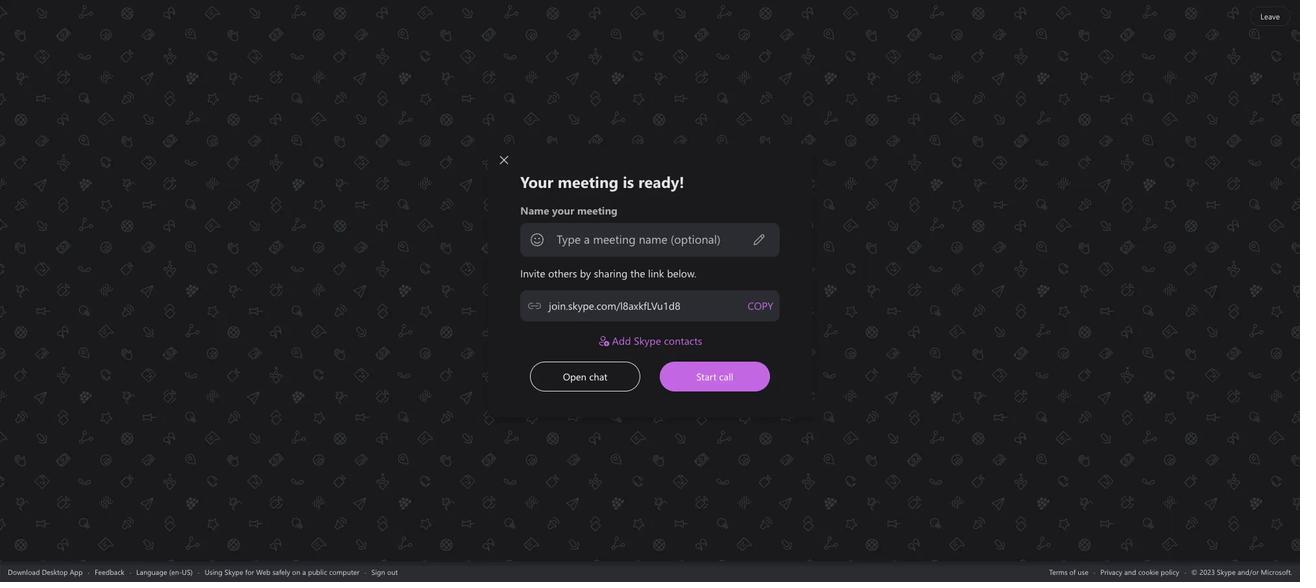 Task type: vqa. For each thing, say whether or not it's contained in the screenshot.
Bing in the LIST ITEM
no



Task type: locate. For each thing, give the bounding box(es) containing it.
terms of use link
[[1050, 568, 1089, 577]]

us)
[[182, 568, 193, 577]]

safely
[[273, 568, 290, 577]]

a
[[302, 568, 306, 577]]

language
[[136, 568, 167, 577]]

policy
[[1161, 568, 1180, 577]]

skype
[[225, 568, 243, 577]]

app
[[70, 568, 83, 577]]

feedback
[[95, 568, 124, 577]]

download desktop app
[[8, 568, 83, 577]]

cookie
[[1139, 568, 1159, 577]]

of
[[1070, 568, 1076, 577]]

out
[[387, 568, 398, 577]]

sign out link
[[372, 568, 398, 577]]

terms of use
[[1050, 568, 1089, 577]]

download desktop app link
[[8, 568, 83, 577]]



Task type: describe. For each thing, give the bounding box(es) containing it.
use
[[1078, 568, 1089, 577]]

sign
[[372, 568, 385, 577]]

(en-
[[169, 568, 182, 577]]

desktop
[[42, 568, 68, 577]]

terms
[[1050, 568, 1068, 577]]

Type a meeting name (optional) text field
[[556, 232, 753, 247]]

and
[[1125, 568, 1137, 577]]

on
[[292, 568, 301, 577]]

feedback link
[[95, 568, 124, 577]]

privacy and cookie policy
[[1101, 568, 1180, 577]]

using skype for web safely on a public computer
[[205, 568, 360, 577]]

sign out
[[372, 568, 398, 577]]

computer
[[329, 568, 360, 577]]

using skype for web safely on a public computer link
[[205, 568, 360, 577]]

public
[[308, 568, 327, 577]]

privacy and cookie policy link
[[1101, 568, 1180, 577]]

using
[[205, 568, 223, 577]]

download
[[8, 568, 40, 577]]

language (en-us) link
[[136, 568, 193, 577]]

language (en-us)
[[136, 568, 193, 577]]

privacy
[[1101, 568, 1123, 577]]

web
[[256, 568, 271, 577]]

for
[[245, 568, 254, 577]]



